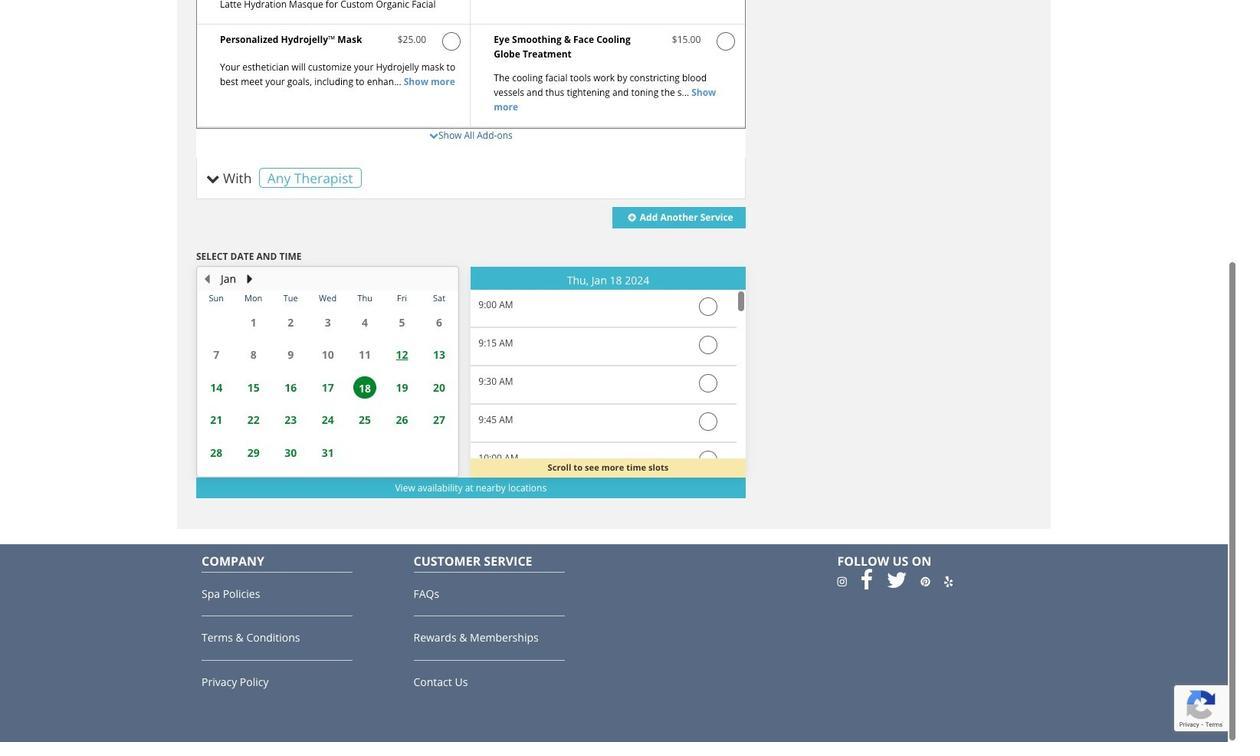 Task type: describe. For each thing, give the bounding box(es) containing it.
select day3 cell
[[421, 436, 458, 469]]

select day31 cell
[[198, 306, 235, 338]]

select day2 cell
[[384, 436, 421, 469]]

select day9 cell
[[384, 469, 421, 476]]

chevron down image
[[429, 131, 438, 140]]



Task type: vqa. For each thing, say whether or not it's contained in the screenshot.
'Select day30' cell
no



Task type: locate. For each thing, give the bounding box(es) containing it.
select day6 cell
[[272, 469, 309, 476]]

select day7 cell
[[309, 469, 346, 476]]

chec image
[[717, 32, 735, 50], [699, 297, 717, 316], [699, 336, 717, 354], [699, 412, 717, 431]]

select day5 cell
[[235, 469, 272, 476]]

select day4 cell
[[198, 469, 235, 476]]

select day1 cell
[[346, 436, 384, 469]]

select day8 cell
[[346, 469, 384, 476]]

heading
[[471, 274, 746, 286]]

1 vertical spatial chec image
[[699, 374, 717, 392]]

group
[[471, 290, 736, 742]]

chec image
[[442, 32, 461, 50], [699, 374, 717, 392]]

0 horizontal spatial chec image
[[442, 32, 461, 50]]

select day10 cell
[[421, 469, 458, 476]]

0 vertical spatial chec image
[[442, 32, 461, 50]]

1 horizontal spatial chec image
[[699, 374, 717, 392]]



